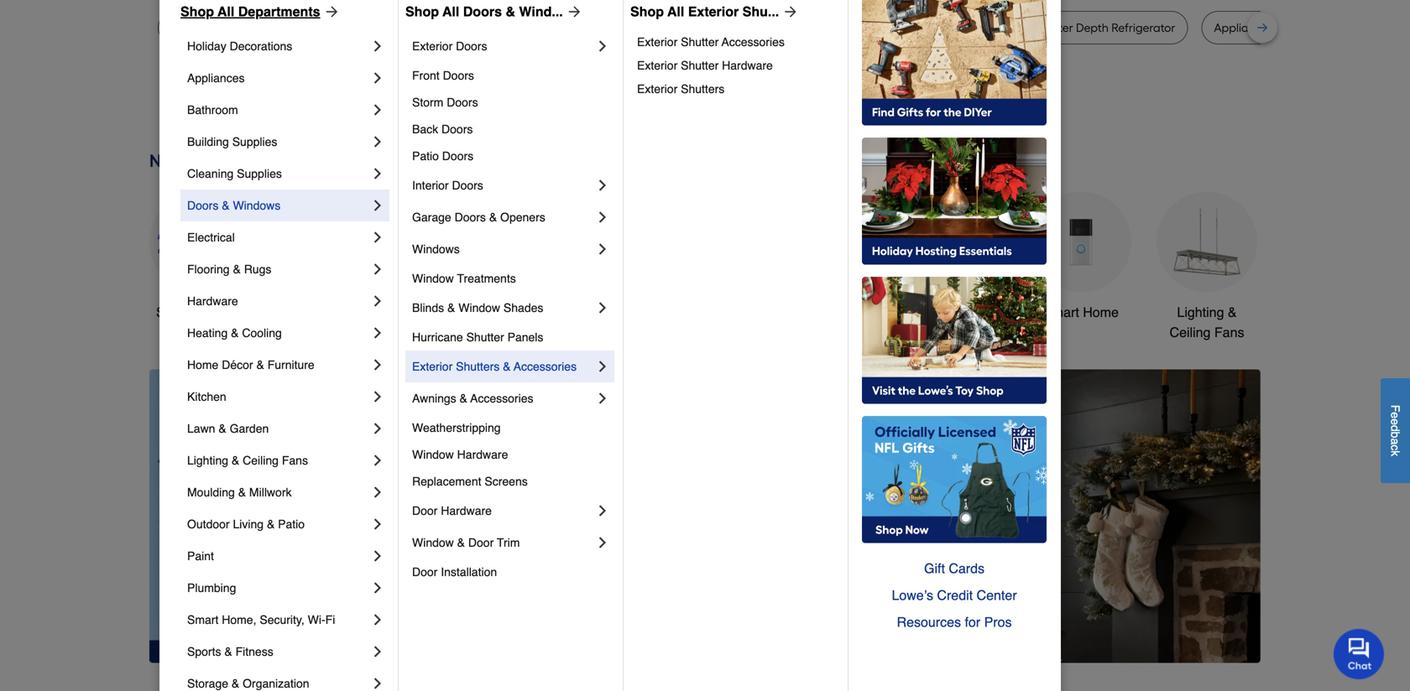 Task type: describe. For each thing, give the bounding box(es) containing it.
window & door trim
[[412, 536, 523, 550]]

1 vertical spatial accessories
[[514, 360, 577, 374]]

chevron right image for hardware
[[369, 293, 386, 310]]

storage & organization link
[[187, 668, 369, 692]]

1 horizontal spatial home
[[1083, 305, 1119, 320]]

chevron right image for windows
[[594, 241, 611, 258]]

all for deals
[[191, 305, 205, 320]]

exterior shutter accessories link
[[637, 30, 836, 54]]

departments
[[238, 4, 320, 19]]

f e e d b a c k
[[1389, 405, 1402, 457]]

resources for pros
[[897, 615, 1012, 630]]

cooling
[[242, 327, 282, 340]]

treatments
[[457, 272, 516, 285]]

doors & windows
[[187, 199, 281, 212]]

window for treatments
[[412, 272, 454, 285]]

d
[[1389, 425, 1402, 432]]

heating & cooling
[[187, 327, 282, 340]]

exterior shutters & accessories link
[[412, 351, 594, 383]]

chevron right image for kitchen
[[369, 389, 386, 405]]

scroll to item #2 image
[[809, 633, 849, 640]]

replacement screens
[[412, 475, 528, 489]]

chevron right image for blinds & window shades
[[594, 300, 611, 317]]

gift cards link
[[862, 556, 1047, 583]]

holiday decorations
[[187, 39, 292, 53]]

organization
[[243, 678, 309, 691]]

window treatments
[[412, 272, 516, 285]]

electrical link
[[187, 222, 369, 254]]

hurricane
[[412, 331, 463, 344]]

lowe's credit center link
[[862, 583, 1047, 610]]

front
[[412, 69, 440, 82]]

lawn
[[187, 422, 215, 436]]

outdoor living & patio link
[[187, 509, 369, 541]]

all for departments
[[218, 4, 234, 19]]

decorations for holiday
[[230, 39, 292, 53]]

door for door installation
[[412, 566, 438, 579]]

blinds
[[412, 301, 444, 315]]

storm
[[412, 96, 444, 109]]

chevron right image for smart home, security, wi-fi
[[369, 612, 386, 629]]

storm doors link
[[412, 89, 611, 116]]

hurricane shutter panels
[[412, 331, 544, 344]]

visit the lowe's toy shop. image
[[862, 277, 1047, 405]]

exterior shutter accessories
[[637, 35, 785, 49]]

ge profile
[[839, 21, 891, 35]]

ceiling inside lighting & ceiling fans
[[1170, 325, 1211, 340]]

lawn & garden
[[187, 422, 269, 436]]

chevron right image for heating & cooling
[[369, 325, 386, 342]]

chevron right image for awnings & accessories
[[594, 390, 611, 407]]

paint
[[187, 550, 214, 563]]

sports & fitness link
[[187, 636, 369, 668]]

deals
[[209, 305, 243, 320]]

profile for ge profile
[[858, 21, 891, 35]]

0 vertical spatial patio
[[412, 149, 439, 163]]

exterior up exterior shutter accessories
[[688, 4, 739, 19]]

awnings
[[412, 392, 456, 405]]

dishwasher
[[930, 21, 991, 35]]

a
[[1389, 438, 1402, 445]]

chevron right image for paint
[[369, 548, 386, 565]]

lawn & garden link
[[187, 413, 369, 445]]

ge for ge profile refrigerator
[[394, 21, 410, 35]]

fitness
[[236, 646, 273, 659]]

door installation link
[[412, 559, 611, 586]]

center
[[977, 588, 1017, 604]]

chevron right image for door hardware
[[594, 503, 611, 520]]

hardware down replacement screens
[[441, 505, 492, 518]]

50 percent off all artificial christmas trees, holiday lights and more. image
[[447, 370, 1261, 664]]

k
[[1389, 451, 1402, 457]]

refrigerator for french door refrigerator
[[618, 21, 682, 35]]

& inside outdoor tools & equipment
[[869, 305, 877, 320]]

rugs
[[244, 263, 271, 276]]

new deals every day during 25 days of deals image
[[149, 147, 1261, 175]]

flooring & rugs
[[187, 263, 271, 276]]

french
[[551, 21, 587, 35]]

building
[[187, 135, 229, 149]]

doors for front
[[443, 69, 474, 82]]

weatherstripping
[[412, 421, 501, 435]]

chevron right image for electrical
[[369, 229, 386, 246]]

outdoor for outdoor living & patio
[[187, 518, 230, 531]]

exterior shutters & accessories
[[412, 360, 577, 374]]

exterior for exterior shutters
[[637, 82, 678, 96]]

wi-
[[308, 614, 325, 627]]

hardware down flooring
[[187, 295, 238, 308]]

replacement
[[412, 475, 481, 489]]

back
[[412, 123, 438, 136]]

patio doors link
[[412, 143, 611, 170]]

garage doors & openers
[[412, 211, 545, 224]]

appliances link
[[187, 62, 369, 94]]

1 vertical spatial lighting & ceiling fans link
[[187, 445, 369, 477]]

hardware up replacement screens
[[457, 448, 508, 462]]

window up hurricane shutter panels
[[459, 301, 500, 315]]

hurricane shutter panels link
[[412, 324, 611, 351]]

sports
[[187, 646, 221, 659]]

chevron right image for sports & fitness
[[369, 644, 386, 661]]

shop all doors & wind... link
[[405, 2, 583, 22]]

chevron right image for interior doors
[[594, 177, 611, 194]]

chevron right image for window & door trim
[[594, 535, 611, 552]]

chevron right image for home décor & furniture
[[369, 357, 386, 374]]

chevron right image for doors & windows
[[369, 197, 386, 214]]

doors for exterior
[[456, 39, 487, 53]]

moulding & millwork
[[187, 486, 292, 500]]

1 vertical spatial ceiling
[[243, 454, 279, 468]]

supplies for building supplies
[[232, 135, 277, 149]]

french door refrigerator
[[551, 21, 682, 35]]

counter
[[1030, 21, 1073, 35]]

doors for patio
[[442, 149, 474, 163]]

shop all doors & wind...
[[405, 4, 563, 19]]

front doors link
[[412, 62, 611, 89]]

christmas
[[547, 305, 608, 320]]

shop all deals
[[156, 305, 243, 320]]

shutters for exterior shutters
[[681, 82, 725, 96]]

wind...
[[519, 4, 563, 19]]

exterior for exterior shutters & accessories
[[412, 360, 453, 374]]

lowe's credit center
[[892, 588, 1017, 604]]

interior doors link
[[412, 170, 594, 201]]

0 vertical spatial bathroom
[[187, 103, 238, 117]]

2 e from the top
[[1389, 419, 1402, 425]]

furniture
[[268, 358, 315, 372]]

shop all deals link
[[149, 192, 250, 323]]

tools link
[[401, 192, 502, 323]]

for
[[965, 615, 981, 630]]

exterior for exterior shutter accessories
[[637, 35, 678, 49]]

accessories for exterior shutter accessories
[[722, 35, 785, 49]]

installation
[[441, 566, 497, 579]]

ge profile refrigerator
[[394, 21, 512, 35]]

plumbing
[[187, 582, 236, 595]]

heating & cooling link
[[187, 317, 369, 349]]

paint link
[[187, 541, 369, 573]]

awnings & accessories
[[412, 392, 534, 405]]

building supplies link
[[187, 126, 369, 158]]

supplies for cleaning supplies
[[237, 167, 282, 180]]

chevron right image for exterior doors
[[594, 38, 611, 55]]

1 vertical spatial home
[[187, 358, 219, 372]]

smart home
[[1044, 305, 1119, 320]]

door hardware link
[[412, 495, 594, 527]]



Task type: locate. For each thing, give the bounding box(es) containing it.
1 horizontal spatial lighting & ceiling fans
[[1170, 305, 1245, 340]]

patio down moulding & millwork link
[[278, 518, 305, 531]]

0 vertical spatial accessories
[[722, 35, 785, 49]]

flooring
[[187, 263, 230, 276]]

door left trim
[[468, 536, 494, 550]]

find gifts for the diyer. image
[[862, 0, 1047, 126]]

1 vertical spatial lighting
[[187, 454, 228, 468]]

0 vertical spatial lighting & ceiling fans link
[[1157, 192, 1258, 343]]

shop up ge profile refrigerator
[[405, 4, 439, 19]]

1 vertical spatial lighting & ceiling fans
[[187, 454, 308, 468]]

interior
[[412, 179, 449, 192]]

exterior down ge profile refrigerator
[[412, 39, 453, 53]]

decorations for christmas
[[542, 325, 613, 340]]

1 vertical spatial decorations
[[542, 325, 613, 340]]

storm doors
[[412, 96, 478, 109]]

chevron right image for building supplies
[[369, 133, 386, 150]]

0 horizontal spatial bathroom
[[187, 103, 238, 117]]

all for exterior
[[668, 4, 684, 19]]

1 arrow right image from the left
[[320, 3, 340, 20]]

resources for pros link
[[862, 610, 1047, 636]]

0 horizontal spatial tools
[[436, 305, 467, 320]]

heating
[[187, 327, 228, 340]]

outdoor
[[781, 305, 830, 320], [187, 518, 230, 531]]

arrow right image for shop all doors & wind...
[[563, 3, 583, 20]]

3 refrigerator from the left
[[1112, 21, 1176, 35]]

hardware down exterior shutter accessories link
[[722, 59, 773, 72]]

0 horizontal spatial home
[[187, 358, 219, 372]]

door for door hardware
[[412, 505, 438, 518]]

windows link
[[412, 233, 594, 265]]

0 horizontal spatial bathroom link
[[187, 94, 369, 126]]

depth
[[1076, 21, 1109, 35]]

cards
[[949, 561, 985, 577]]

doors down front doors at the left top
[[447, 96, 478, 109]]

ge for ge profile
[[839, 21, 855, 35]]

e up b
[[1389, 419, 1402, 425]]

2 refrigerator from the left
[[618, 21, 682, 35]]

1 profile from the left
[[413, 21, 446, 35]]

door inside "door installation" link
[[412, 566, 438, 579]]

smart for smart home
[[1044, 305, 1079, 320]]

window up blinds
[[412, 272, 454, 285]]

refrigerator down shop all doors & wind...
[[448, 21, 512, 35]]

doors down storm doors
[[442, 123, 473, 136]]

0 vertical spatial fans
[[1215, 325, 1245, 340]]

tools up hurricane
[[436, 305, 467, 320]]

exterior doors
[[412, 39, 487, 53]]

shop these last-minute gifts. $99 or less. quantities are limited and won't last. image
[[149, 370, 421, 664]]

arrow right image
[[320, 3, 340, 20], [563, 3, 583, 20]]

shop up holiday
[[180, 4, 214, 19]]

1 horizontal spatial shop
[[405, 4, 439, 19]]

equipment
[[797, 325, 862, 340]]

credit
[[937, 588, 973, 604]]

counter depth refrigerator
[[1030, 21, 1176, 35]]

chevron right image for moulding & millwork
[[369, 484, 386, 501]]

1 horizontal spatial ceiling
[[1170, 325, 1211, 340]]

0 horizontal spatial decorations
[[230, 39, 292, 53]]

0 vertical spatial ceiling
[[1170, 325, 1211, 340]]

0 vertical spatial door
[[412, 505, 438, 518]]

1 vertical spatial fans
[[282, 454, 308, 468]]

0 horizontal spatial lighting & ceiling fans
[[187, 454, 308, 468]]

chevron right image for holiday decorations
[[369, 38, 386, 55]]

arrow right image inside shop all doors & wind... link
[[563, 3, 583, 20]]

accessories up weatherstripping link
[[470, 392, 534, 405]]

building supplies
[[187, 135, 277, 149]]

refrigerator right depth on the right of the page
[[1112, 21, 1176, 35]]

0 horizontal spatial fans
[[282, 454, 308, 468]]

1 vertical spatial smart
[[187, 614, 219, 627]]

3 shop from the left
[[630, 4, 664, 19]]

2 tools from the left
[[834, 305, 865, 320]]

window up the door installation
[[412, 536, 454, 550]]

1 horizontal spatial bathroom
[[926, 305, 985, 320]]

shutters down hurricane shutter panels
[[456, 360, 500, 374]]

fi
[[325, 614, 335, 627]]

hardware
[[722, 59, 773, 72], [187, 295, 238, 308], [457, 448, 508, 462], [441, 505, 492, 518]]

door inside 'door hardware' link
[[412, 505, 438, 518]]

cleaning
[[187, 167, 234, 180]]

chevron right image for outdoor living & patio
[[369, 516, 386, 533]]

2 vertical spatial accessories
[[470, 392, 534, 405]]

0 vertical spatial outdoor
[[781, 305, 830, 320]]

chevron right image for lighting & ceiling fans
[[369, 453, 386, 469]]

exterior for exterior doors
[[412, 39, 453, 53]]

window for &
[[412, 536, 454, 550]]

1 vertical spatial outdoor
[[187, 518, 230, 531]]

0 horizontal spatial profile
[[413, 21, 446, 35]]

all
[[218, 4, 234, 19], [443, 4, 459, 19], [668, 4, 684, 19], [191, 305, 205, 320]]

1 horizontal spatial outdoor
[[781, 305, 830, 320]]

b
[[1389, 432, 1402, 438]]

doors
[[463, 4, 502, 19], [456, 39, 487, 53], [443, 69, 474, 82], [447, 96, 478, 109], [442, 123, 473, 136], [442, 149, 474, 163], [452, 179, 483, 192], [187, 199, 219, 212], [455, 211, 486, 224]]

shop for shop all doors & wind...
[[405, 4, 439, 19]]

outdoor inside outdoor tools & equipment
[[781, 305, 830, 320]]

back doors link
[[412, 116, 611, 143]]

1 horizontal spatial ge
[[839, 21, 855, 35]]

kitchen
[[187, 390, 226, 404]]

accessories
[[722, 35, 785, 49], [514, 360, 577, 374], [470, 392, 534, 405]]

shop
[[180, 4, 214, 19], [405, 4, 439, 19], [630, 4, 664, 19]]

trim
[[497, 536, 520, 550]]

doors for back
[[442, 123, 473, 136]]

1 horizontal spatial decorations
[[542, 325, 613, 340]]

0 horizontal spatial shop
[[180, 4, 214, 19]]

0 vertical spatial lighting
[[1177, 305, 1224, 320]]

shop all exterior shu...
[[630, 4, 779, 19]]

0 vertical spatial windows
[[233, 199, 281, 212]]

2 ge from the left
[[839, 21, 855, 35]]

&
[[506, 4, 515, 19], [222, 199, 230, 212], [489, 211, 497, 224], [233, 263, 241, 276], [447, 301, 455, 315], [869, 305, 877, 320], [1228, 305, 1237, 320], [231, 327, 239, 340], [256, 358, 264, 372], [503, 360, 511, 374], [460, 392, 468, 405], [219, 422, 226, 436], [232, 454, 239, 468], [238, 486, 246, 500], [267, 518, 275, 531], [457, 536, 465, 550], [224, 646, 232, 659], [232, 678, 239, 691]]

f e e d b a c k button
[[1381, 378, 1410, 483]]

doors & windows link
[[187, 190, 369, 222]]

2 profile from the left
[[858, 21, 891, 35]]

lighting & ceiling fans
[[1170, 305, 1245, 340], [187, 454, 308, 468]]

0 horizontal spatial refrigerator
[[448, 21, 512, 35]]

chevron right image
[[369, 38, 386, 55], [594, 38, 611, 55], [369, 70, 386, 86], [369, 102, 386, 118], [369, 133, 386, 150], [369, 197, 386, 214], [594, 209, 611, 226], [369, 229, 386, 246], [594, 241, 611, 258], [594, 300, 611, 317], [369, 325, 386, 342], [369, 357, 386, 374], [594, 390, 611, 407], [369, 421, 386, 437], [594, 535, 611, 552], [369, 612, 386, 629], [369, 644, 386, 661]]

e up "d"
[[1389, 412, 1402, 419]]

0 vertical spatial arrow right image
[[779, 3, 799, 20]]

shutter up exterior shutter hardware
[[681, 35, 719, 49]]

millwork
[[249, 486, 292, 500]]

1 vertical spatial shutters
[[456, 360, 500, 374]]

& inside "link"
[[219, 422, 226, 436]]

exterior shutters
[[637, 82, 725, 96]]

1 horizontal spatial shutters
[[681, 82, 725, 96]]

awnings & accessories link
[[412, 383, 594, 415]]

window & door trim link
[[412, 527, 594, 559]]

exterior
[[688, 4, 739, 19], [637, 35, 678, 49], [412, 39, 453, 53], [637, 59, 678, 72], [637, 82, 678, 96], [412, 360, 453, 374]]

tools inside outdoor tools & equipment
[[834, 305, 865, 320]]

outdoor down moulding
[[187, 518, 230, 531]]

arrow right image inside shop all exterior shu... link
[[779, 3, 799, 20]]

back doors
[[412, 123, 473, 136]]

doors down ge profile refrigerator
[[456, 39, 487, 53]]

1 shop from the left
[[180, 4, 214, 19]]

e
[[1389, 412, 1402, 419], [1389, 419, 1402, 425]]

arrow right image inside shop all departments link
[[320, 3, 340, 20]]

1 horizontal spatial refrigerator
[[618, 21, 682, 35]]

1 refrigerator from the left
[[448, 21, 512, 35]]

0 horizontal spatial windows
[[233, 199, 281, 212]]

kitchen link
[[187, 381, 369, 413]]

profile
[[413, 21, 446, 35], [858, 21, 891, 35]]

shutter down exterior shutter accessories
[[681, 59, 719, 72]]

1 ge from the left
[[394, 21, 410, 35]]

doors up garage doors & openers
[[452, 179, 483, 192]]

smart home, security, wi-fi
[[187, 614, 335, 627]]

smart for smart home, security, wi-fi
[[187, 614, 219, 627]]

living
[[233, 518, 264, 531]]

chevron right image for cleaning supplies
[[369, 165, 386, 182]]

shutter for hardware
[[681, 59, 719, 72]]

arrow right image up holiday decorations link
[[320, 3, 340, 20]]

0 horizontal spatial arrow right image
[[320, 3, 340, 20]]

1 horizontal spatial tools
[[834, 305, 865, 320]]

patio down back
[[412, 149, 439, 163]]

0 horizontal spatial lighting
[[187, 454, 228, 468]]

doors up ge profile refrigerator
[[463, 4, 502, 19]]

shop for shop all exterior shu...
[[630, 4, 664, 19]]

exterior for exterior shutter hardware
[[637, 59, 678, 72]]

1 e from the top
[[1389, 412, 1402, 419]]

0 vertical spatial home
[[1083, 305, 1119, 320]]

shutter down blinds & window shades
[[466, 331, 504, 344]]

chevron right image for plumbing
[[369, 580, 386, 597]]

all up exterior shutter accessories
[[668, 4, 684, 19]]

windows up electrical link
[[233, 199, 281, 212]]

all for doors
[[443, 4, 459, 19]]

holiday hosting essentials. image
[[862, 138, 1047, 265]]

1 tools from the left
[[436, 305, 467, 320]]

flooring & rugs link
[[187, 254, 369, 285]]

garage
[[412, 211, 451, 224]]

shu...
[[743, 4, 779, 19]]

lowe's wishes you and your family a happy hanukkah. image
[[149, 88, 1261, 130]]

gift
[[924, 561, 945, 577]]

1 vertical spatial arrow right image
[[1230, 517, 1247, 533]]

1 horizontal spatial smart
[[1044, 305, 1079, 320]]

shutter for accessories
[[681, 35, 719, 49]]

shop for shop all departments
[[180, 4, 214, 19]]

openers
[[500, 211, 545, 224]]

1 horizontal spatial patio
[[412, 149, 439, 163]]

profile for ge profile refrigerator
[[413, 21, 446, 35]]

officially licensed n f l gifts. shop now. image
[[862, 416, 1047, 544]]

0 vertical spatial smart
[[1044, 305, 1079, 320]]

1 horizontal spatial lighting
[[1177, 305, 1224, 320]]

arrow right image for shop all departments
[[320, 3, 340, 20]]

1 vertical spatial supplies
[[237, 167, 282, 180]]

decorations down christmas
[[542, 325, 613, 340]]

shutter for panels
[[466, 331, 504, 344]]

supplies
[[232, 135, 277, 149], [237, 167, 282, 180]]

1 vertical spatial shutter
[[681, 59, 719, 72]]

door installation
[[412, 566, 497, 579]]

0 vertical spatial decorations
[[230, 39, 292, 53]]

doors up storm doors
[[443, 69, 474, 82]]

smart home, security, wi-fi link
[[187, 604, 369, 636]]

accessories up exterior shutter hardware link
[[722, 35, 785, 49]]

doors for storm
[[447, 96, 478, 109]]

1 vertical spatial bathroom link
[[905, 192, 1006, 323]]

gift cards
[[924, 561, 985, 577]]

decorations down shop all departments link
[[230, 39, 292, 53]]

chevron right image
[[369, 165, 386, 182], [594, 177, 611, 194], [369, 261, 386, 278], [369, 293, 386, 310], [594, 358, 611, 375], [369, 389, 386, 405], [369, 453, 386, 469], [369, 484, 386, 501], [594, 503, 611, 520], [369, 516, 386, 533], [369, 548, 386, 565], [369, 580, 386, 597], [369, 676, 386, 692]]

1 horizontal spatial bathroom link
[[905, 192, 1006, 323]]

0 vertical spatial shutter
[[681, 35, 719, 49]]

c
[[1389, 445, 1402, 451]]

& inside lighting & ceiling fans
[[1228, 305, 1237, 320]]

tools up equipment
[[834, 305, 865, 320]]

door down the "replacement"
[[412, 505, 438, 518]]

door left installation
[[412, 566, 438, 579]]

1 vertical spatial door
[[468, 536, 494, 550]]

garage doors & openers link
[[412, 201, 594, 233]]

0 horizontal spatial shutters
[[456, 360, 500, 374]]

supplies down building supplies link
[[237, 167, 282, 180]]

sports & fitness
[[187, 646, 273, 659]]

2 shop from the left
[[405, 4, 439, 19]]

1 vertical spatial bathroom
[[926, 305, 985, 320]]

1 vertical spatial patio
[[278, 518, 305, 531]]

shutter
[[681, 35, 719, 49], [681, 59, 719, 72], [466, 331, 504, 344]]

chevron right image for bathroom
[[369, 102, 386, 118]]

arrow right image
[[779, 3, 799, 20], [1230, 517, 1247, 533]]

door hardware
[[412, 505, 492, 518]]

2 horizontal spatial refrigerator
[[1112, 21, 1176, 35]]

all up holiday decorations at the top of page
[[218, 4, 234, 19]]

arrow right image up french
[[563, 3, 583, 20]]

0 horizontal spatial ge
[[394, 21, 410, 35]]

doors down cleaning
[[187, 199, 219, 212]]

accessories down panels
[[514, 360, 577, 374]]

christmas decorations
[[542, 305, 613, 340]]

0 vertical spatial shutters
[[681, 82, 725, 96]]

interior doors
[[412, 179, 483, 192]]

doors right garage at left
[[455, 211, 486, 224]]

window hardware link
[[412, 442, 611, 468]]

chevron right image for exterior shutters & accessories
[[594, 358, 611, 375]]

chat invite button image
[[1334, 629, 1385, 680]]

lighting & ceiling fans link
[[1157, 192, 1258, 343], [187, 445, 369, 477]]

shop all departments link
[[180, 2, 340, 22]]

1 horizontal spatial arrow right image
[[563, 3, 583, 20]]

0 horizontal spatial patio
[[278, 518, 305, 531]]

2 vertical spatial door
[[412, 566, 438, 579]]

shop up french door refrigerator
[[630, 4, 664, 19]]

chevron right image for flooring & rugs
[[369, 261, 386, 278]]

1 horizontal spatial profile
[[858, 21, 891, 35]]

panels
[[508, 331, 544, 344]]

window for hardware
[[412, 448, 454, 462]]

0 horizontal spatial arrow right image
[[779, 3, 799, 20]]

all up heating on the top left of the page
[[191, 305, 205, 320]]

2 vertical spatial shutter
[[466, 331, 504, 344]]

door inside window & door trim link
[[468, 536, 494, 550]]

outdoor up equipment
[[781, 305, 830, 320]]

garden
[[230, 422, 269, 436]]

all up ge profile refrigerator
[[443, 4, 459, 19]]

1 horizontal spatial lighting & ceiling fans link
[[1157, 192, 1258, 343]]

chevron right image for storage & organization
[[369, 676, 386, 692]]

doors down back doors
[[442, 149, 474, 163]]

cleaning supplies
[[187, 167, 282, 180]]

lowe's
[[892, 588, 934, 604]]

1 vertical spatial windows
[[412, 243, 460, 256]]

blinds & window shades
[[412, 301, 544, 315]]

outdoor for outdoor tools & equipment
[[781, 305, 830, 320]]

blinds & window shades link
[[412, 292, 594, 324]]

supplies up cleaning supplies
[[232, 135, 277, 149]]

windows down garage at left
[[412, 243, 460, 256]]

refrigerator for ge profile refrigerator
[[448, 21, 512, 35]]

0 vertical spatial bathroom link
[[187, 94, 369, 126]]

christmas decorations link
[[527, 192, 628, 343]]

outdoor tools & equipment link
[[779, 192, 880, 343]]

security,
[[260, 614, 305, 627]]

0 horizontal spatial smart
[[187, 614, 219, 627]]

refrigerator right door
[[618, 21, 682, 35]]

exterior doors link
[[412, 30, 594, 62]]

holiday
[[187, 39, 226, 53]]

appliance
[[1214, 21, 1269, 35]]

doors for interior
[[452, 179, 483, 192]]

chevron right image for appliances
[[369, 70, 386, 86]]

lighting inside lighting & ceiling fans
[[1177, 305, 1224, 320]]

doors for garage
[[455, 211, 486, 224]]

0 vertical spatial supplies
[[232, 135, 277, 149]]

chevron right image for garage doors & openers
[[594, 209, 611, 226]]

resources
[[897, 615, 961, 630]]

0 vertical spatial lighting & ceiling fans
[[1170, 305, 1245, 340]]

shutters for exterior shutters & accessories
[[456, 360, 500, 374]]

shutters down exterior shutter hardware
[[681, 82, 725, 96]]

1 horizontal spatial fans
[[1215, 325, 1245, 340]]

refrigerator for counter depth refrigerator
[[1112, 21, 1176, 35]]

accessories for awnings & accessories
[[470, 392, 534, 405]]

1 horizontal spatial arrow right image
[[1230, 517, 1247, 533]]

moulding & millwork link
[[187, 477, 369, 509]]

1 horizontal spatial windows
[[412, 243, 460, 256]]

exterior down hurricane
[[412, 360, 453, 374]]

0 horizontal spatial outdoor
[[187, 518, 230, 531]]

exterior down exterior shutter hardware
[[637, 82, 678, 96]]

2 horizontal spatial shop
[[630, 4, 664, 19]]

0 horizontal spatial ceiling
[[243, 454, 279, 468]]

window
[[412, 272, 454, 285], [459, 301, 500, 315], [412, 448, 454, 462], [412, 536, 454, 550]]

exterior down french door refrigerator
[[637, 35, 678, 49]]

window up the "replacement"
[[412, 448, 454, 462]]

0 horizontal spatial lighting & ceiling fans link
[[187, 445, 369, 477]]

2 arrow right image from the left
[[563, 3, 583, 20]]

exterior up exterior shutters
[[637, 59, 678, 72]]

chevron right image for lawn & garden
[[369, 421, 386, 437]]



Task type: vqa. For each thing, say whether or not it's contained in the screenshot.
the close
no



